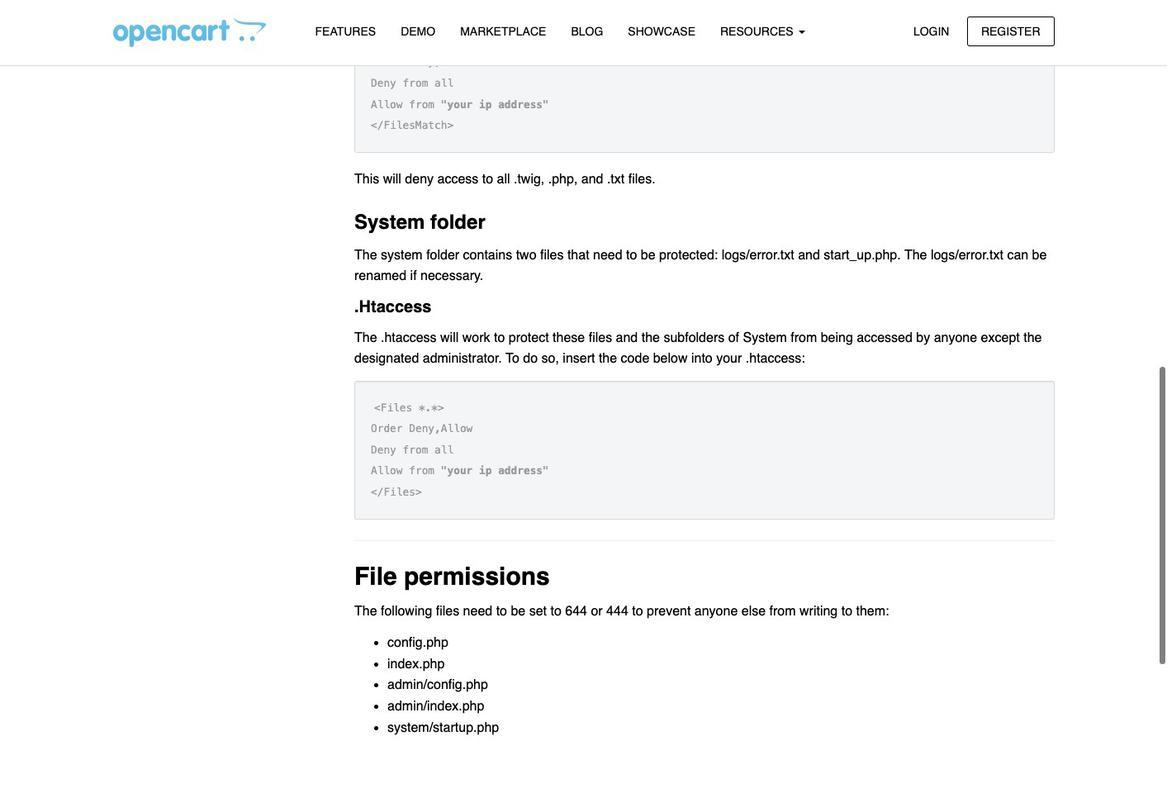 Task type: vqa. For each thing, say whether or not it's contained in the screenshot.
Filters link
no



Task type: describe. For each thing, give the bounding box(es) containing it.
system folder
[[354, 211, 486, 234]]

1 vertical spatial need
[[463, 604, 493, 619]]

your inside the .htaccess will work to protect these files and the subfolders of system from being accessed by anyone except the designated administrator. to do so, insert the code below into your .htaccess:
[[716, 352, 742, 366]]

to
[[506, 352, 520, 366]]

1 horizontal spatial be
[[641, 248, 656, 262]]

blog
[[571, 25, 603, 38]]

following
[[381, 604, 432, 619]]

the for the following files need to be set to 644 or 444 to prevent anyone else from writing to them:
[[354, 604, 377, 619]]

order for <filesmatch
[[371, 56, 403, 68]]

</filesmatch>
[[371, 119, 454, 132]]

that
[[567, 248, 590, 262]]

resources
[[720, 25, 797, 38]]

need inside the system folder contains two files that need to be protected: logs/error.txt and start_up.php. the logs/error.txt can be renamed if necessary.
[[593, 248, 623, 262]]

demo
[[401, 25, 436, 38]]

order deny,allow for <files
[[371, 422, 473, 435]]

protect
[[509, 330, 549, 345]]

blog link
[[559, 17, 616, 46]]

all for "\.(php|twig|txt)$">
[[435, 77, 454, 89]]

them:
[[856, 604, 889, 619]]

file permissions
[[354, 561, 550, 590]]

allow for </filesmatch>
[[371, 98, 403, 110]]

will inside the .htaccess will work to protect these files and the subfolders of system from being accessed by anyone except the designated administrator. to do so, insert the code below into your .htaccess:
[[440, 330, 459, 345]]

deny from all for <files
[[371, 443, 454, 456]]

administrator.
[[423, 352, 502, 366]]

1 vertical spatial all
[[497, 172, 510, 187]]

this
[[354, 172, 379, 187]]

two
[[516, 248, 537, 262]]

folder inside the system folder contains two files that need to be protected: logs/error.txt and start_up.php. the logs/error.txt can be renamed if necessary.
[[426, 248, 459, 262]]

the .htaccess will work to protect these files and the subfolders of system from being accessed by anyone except the designated administrator. to do so, insert the code below into your .htaccess:
[[354, 330, 1042, 366]]

*.*>
[[419, 401, 444, 414]]

all for *.*>
[[435, 443, 454, 456]]

to right 444
[[632, 604, 643, 619]]

deny,allow for *.*>
[[409, 422, 473, 435]]

features link
[[303, 17, 388, 46]]

to left them:
[[842, 604, 853, 619]]

files inside the .htaccess will work to protect these files and the subfolders of system from being accessed by anyone except the designated administrator. to do so, insert the code below into your .htaccess:
[[589, 330, 612, 345]]

subfolders
[[664, 330, 725, 345]]

to inside the system folder contains two files that need to be protected: logs/error.txt and start_up.php. the logs/error.txt can be renamed if necessary.
[[626, 248, 637, 262]]

files.
[[628, 172, 656, 187]]

these
[[553, 330, 585, 345]]

protected:
[[659, 248, 718, 262]]

to right access
[[482, 172, 493, 187]]

register link
[[967, 16, 1055, 46]]

allow from " your ip address " for </files>
[[371, 465, 549, 477]]

of
[[728, 330, 739, 345]]

and for files.
[[581, 172, 604, 187]]

0 horizontal spatial the
[[599, 352, 617, 366]]

the system folder contains two files that need to be protected: logs/error.txt and start_up.php. the logs/error.txt can be renamed if necessary.
[[354, 248, 1047, 284]]

this will deny access to all .twig, .php, and .txt files.
[[354, 172, 656, 187]]

marketplace link
[[448, 17, 559, 46]]

.twig,
[[514, 172, 545, 187]]

register
[[981, 24, 1041, 38]]

contains
[[463, 248, 512, 262]]

showcase
[[628, 25, 696, 38]]

renamed
[[354, 269, 407, 284]]

0 vertical spatial folder
[[430, 211, 486, 234]]

order for <files
[[371, 422, 403, 435]]

else
[[742, 604, 766, 619]]

showcase link
[[616, 17, 708, 46]]

necessary.
[[421, 269, 484, 284]]

writing
[[800, 604, 838, 619]]

the for the .htaccess will work to protect these files and the subfolders of system from being accessed by anyone except the designated administrator. to do so, insert the code below into your .htaccess:
[[354, 330, 377, 345]]

into
[[691, 352, 713, 366]]

the for the system folder contains two files that need to be protected: logs/error.txt and start_up.php. the logs/error.txt can be renamed if necessary.
[[354, 248, 377, 262]]

index.php
[[387, 657, 445, 671]]

deny,allow for "\.(php|twig|txt)$">
[[409, 56, 473, 68]]

demo link
[[388, 17, 448, 46]]

code
[[621, 352, 650, 366]]

resources link
[[708, 17, 818, 46]]

config.php index.php admin/config.php admin/index.php system/startup.php
[[387, 635, 499, 735]]

features
[[315, 25, 376, 38]]

accessed
[[857, 330, 913, 345]]

2 vertical spatial files
[[436, 604, 459, 619]]

config.php
[[387, 635, 448, 650]]

so,
[[542, 352, 559, 366]]

allow for </files>
[[371, 465, 403, 477]]

1 horizontal spatial the
[[642, 330, 660, 345]]

below
[[653, 352, 688, 366]]

system inside the .htaccess will work to protect these files and the subfolders of system from being accessed by anyone except the designated administrator. to do so, insert the code below into your .htaccess:
[[743, 330, 787, 345]]

.txt
[[607, 172, 625, 187]]

permissions
[[404, 561, 550, 590]]

allow from " your ip address " for </filesmatch>
[[371, 98, 549, 110]]

1 logs/error.txt from the left
[[722, 248, 795, 262]]

do
[[523, 352, 538, 366]]

your for *.*>
[[447, 465, 473, 477]]



Task type: locate. For each thing, give the bounding box(es) containing it.
1 horizontal spatial and
[[616, 330, 638, 345]]

need down permissions at the left
[[463, 604, 493, 619]]

1 vertical spatial and
[[798, 248, 820, 262]]

login
[[914, 24, 950, 38]]

system up .htaccess:
[[743, 330, 787, 345]]

0 vertical spatial ip
[[479, 98, 492, 110]]

to right set
[[551, 604, 562, 619]]

files down the file permissions
[[436, 604, 459, 619]]

1 vertical spatial files
[[589, 330, 612, 345]]

2 horizontal spatial the
[[1024, 330, 1042, 345]]

the up code
[[642, 330, 660, 345]]

marketplace
[[460, 25, 546, 38]]

admin/config.php
[[387, 678, 488, 693]]

deny,allow
[[409, 56, 473, 68], [409, 422, 473, 435]]

file
[[354, 561, 397, 590]]

1 vertical spatial anyone
[[695, 604, 738, 619]]

2 horizontal spatial files
[[589, 330, 612, 345]]

order down <files
[[371, 422, 403, 435]]

<filesmatch
[[374, 35, 444, 47]]

to right the work at the top of the page
[[494, 330, 505, 345]]

1 allow from the top
[[371, 98, 403, 110]]

from
[[403, 77, 428, 89], [409, 98, 435, 110], [791, 330, 817, 345], [403, 443, 428, 456], [409, 465, 435, 477], [770, 604, 796, 619]]

2 allow from the top
[[371, 465, 403, 477]]

0 vertical spatial address
[[498, 98, 543, 110]]

deny,allow down "*.*>"
[[409, 422, 473, 435]]

allow from " your ip address " up </filesmatch>
[[371, 98, 549, 110]]

folder up necessary.
[[426, 248, 459, 262]]

files
[[540, 248, 564, 262], [589, 330, 612, 345], [436, 604, 459, 619]]

deny for <filesmatch "\.(php|twig|txt)$">
[[371, 77, 396, 89]]

except
[[981, 330, 1020, 345]]

all up </filesmatch>
[[435, 77, 454, 89]]

deny,allow down demo link
[[409, 56, 473, 68]]

.htaccess
[[381, 330, 437, 345]]

<filesmatch "\.(php|twig|txt)$">
[[374, 35, 578, 47]]

insert
[[563, 352, 595, 366]]

2 deny,allow from the top
[[409, 422, 473, 435]]

address for </files>
[[498, 465, 543, 477]]

0 vertical spatial allow from " your ip address "
[[371, 98, 549, 110]]

2 address from the top
[[498, 465, 543, 477]]

0 horizontal spatial files
[[436, 604, 459, 619]]

2 order deny,allow from the top
[[371, 422, 473, 435]]

1 vertical spatial system
[[743, 330, 787, 345]]

1 horizontal spatial files
[[540, 248, 564, 262]]

to right that
[[626, 248, 637, 262]]

to inside the .htaccess will work to protect these files and the subfolders of system from being accessed by anyone except the designated administrator. to do so, insert the code below into your .htaccess:
[[494, 330, 505, 345]]

to
[[482, 172, 493, 187], [626, 248, 637, 262], [494, 330, 505, 345], [496, 604, 507, 619], [551, 604, 562, 619], [632, 604, 643, 619], [842, 604, 853, 619]]

order down <filesmatch
[[371, 56, 403, 68]]

folder down access
[[430, 211, 486, 234]]

1 horizontal spatial need
[[593, 248, 623, 262]]

need
[[593, 248, 623, 262], [463, 604, 493, 619]]

the inside the .htaccess will work to protect these files and the subfolders of system from being accessed by anyone except the designated administrator. to do so, insert the code below into your .htaccess:
[[354, 330, 377, 345]]

0 horizontal spatial and
[[581, 172, 604, 187]]

ip for </filesmatch>
[[479, 98, 492, 110]]

start_up.php.
[[824, 248, 901, 262]]

access
[[437, 172, 479, 187]]

address for </filesmatch>
[[498, 98, 543, 110]]

logs/error.txt right protected:
[[722, 248, 795, 262]]

1 vertical spatial will
[[440, 330, 459, 345]]

and up code
[[616, 330, 638, 345]]

2 deny from all from the top
[[371, 443, 454, 456]]

can
[[1007, 248, 1029, 262]]

1 vertical spatial deny,allow
[[409, 422, 473, 435]]

be left set
[[511, 604, 526, 619]]

0 horizontal spatial be
[[511, 604, 526, 619]]

being
[[821, 330, 853, 345]]

from inside the .htaccess will work to protect these files and the subfolders of system from being accessed by anyone except the designated administrator. to do so, insert the code below into your .htaccess:
[[791, 330, 817, 345]]

1 deny,allow from the top
[[409, 56, 473, 68]]

0 vertical spatial anyone
[[934, 330, 978, 345]]

1 horizontal spatial will
[[440, 330, 459, 345]]

1 allow from " your ip address " from the top
[[371, 98, 549, 110]]

0 vertical spatial deny,allow
[[409, 56, 473, 68]]

all left the .twig,
[[497, 172, 510, 187]]

and for subfolders
[[616, 330, 638, 345]]

1 deny from the top
[[371, 77, 396, 89]]

the right "except"
[[1024, 330, 1042, 345]]

0 horizontal spatial logs/error.txt
[[722, 248, 795, 262]]

0 vertical spatial files
[[540, 248, 564, 262]]

order deny,allow down "*.*>"
[[371, 422, 473, 435]]

1 ip from the top
[[479, 98, 492, 110]]

will right this
[[383, 172, 401, 187]]

1 deny from all from the top
[[371, 77, 454, 89]]

logs/error.txt left can
[[931, 248, 1004, 262]]

1 horizontal spatial anyone
[[934, 330, 978, 345]]

order deny,allow
[[371, 56, 473, 68], [371, 422, 473, 435]]

0 horizontal spatial anyone
[[695, 604, 738, 619]]

ip
[[479, 98, 492, 110], [479, 465, 492, 477]]

login link
[[900, 16, 964, 46]]

files right two
[[540, 248, 564, 262]]

1 vertical spatial order deny,allow
[[371, 422, 473, 435]]

the right "start_up.php."
[[905, 248, 927, 262]]

deny from all up </filesmatch>
[[371, 77, 454, 89]]

deny down <filesmatch
[[371, 77, 396, 89]]

order
[[371, 56, 403, 68], [371, 422, 403, 435]]

2 vertical spatial all
[[435, 443, 454, 456]]

the
[[354, 248, 377, 262], [905, 248, 927, 262], [354, 330, 377, 345], [354, 604, 377, 619]]

designated
[[354, 352, 419, 366]]

anyone inside the .htaccess will work to protect these files and the subfolders of system from being accessed by anyone except the designated administrator. to do so, insert the code below into your .htaccess:
[[934, 330, 978, 345]]

need right that
[[593, 248, 623, 262]]

0 vertical spatial system
[[354, 211, 425, 234]]

0 vertical spatial deny
[[371, 77, 396, 89]]

logs/error.txt
[[722, 248, 795, 262], [931, 248, 1004, 262]]

0 horizontal spatial system
[[354, 211, 425, 234]]

1 vertical spatial folder
[[426, 248, 459, 262]]

2 deny from the top
[[371, 443, 396, 456]]

allow from " your ip address " up </files> at the left bottom of page
[[371, 465, 549, 477]]

all down "*.*>"
[[435, 443, 454, 456]]

1 vertical spatial deny from all
[[371, 443, 454, 456]]

1 vertical spatial deny
[[371, 443, 396, 456]]

ip for </files>
[[479, 465, 492, 477]]

2 horizontal spatial be
[[1032, 248, 1047, 262]]

.htaccess:
[[746, 352, 805, 366]]

1 horizontal spatial system
[[743, 330, 787, 345]]

1 vertical spatial your
[[716, 352, 742, 366]]

<files *.*>
[[374, 401, 444, 414]]

opencart - open source shopping cart solution image
[[113, 17, 266, 47]]

</files>
[[371, 486, 422, 498]]

0 vertical spatial need
[[593, 248, 623, 262]]

2 vertical spatial and
[[616, 330, 638, 345]]

deny from all for <filesmatch
[[371, 77, 454, 89]]

or
[[591, 604, 603, 619]]

1 vertical spatial allow from " your ip address "
[[371, 465, 549, 477]]

files up the insert
[[589, 330, 612, 345]]

0 vertical spatial allow
[[371, 98, 403, 110]]

.php,
[[548, 172, 578, 187]]

deny for <files *.*>
[[371, 443, 396, 456]]

0 vertical spatial deny from all
[[371, 77, 454, 89]]

444
[[606, 604, 629, 619]]

anyone left else
[[695, 604, 738, 619]]

anyone right by
[[934, 330, 978, 345]]

.htaccess
[[354, 298, 432, 317]]

2 allow from " your ip address " from the top
[[371, 465, 549, 477]]

2 ip from the top
[[479, 465, 492, 477]]

deny
[[371, 77, 396, 89], [371, 443, 396, 456]]

1 vertical spatial order
[[371, 422, 403, 435]]

"\.(php|twig|txt)$">
[[451, 35, 578, 47]]

2 vertical spatial your
[[447, 465, 473, 477]]

set
[[529, 604, 547, 619]]

the following files need to be set to 644 or 444 to prevent anyone else from writing to them:
[[354, 604, 889, 619]]

1 vertical spatial ip
[[479, 465, 492, 477]]

files inside the system folder contains two files that need to be protected: logs/error.txt and start_up.php. the logs/error.txt can be renamed if necessary.
[[540, 248, 564, 262]]

0 horizontal spatial will
[[383, 172, 401, 187]]

deny from all
[[371, 77, 454, 89], [371, 443, 454, 456]]

be left protected:
[[641, 248, 656, 262]]

folder
[[430, 211, 486, 234], [426, 248, 459, 262]]

1 horizontal spatial logs/error.txt
[[931, 248, 1004, 262]]

if
[[410, 269, 417, 284]]

1 order from the top
[[371, 56, 403, 68]]

1 address from the top
[[498, 98, 543, 110]]

system up system
[[354, 211, 425, 234]]

0 vertical spatial order deny,allow
[[371, 56, 473, 68]]

and left "start_up.php."
[[798, 248, 820, 262]]

allow up </files> at the left bottom of page
[[371, 465, 403, 477]]

<files
[[374, 401, 412, 414]]

prevent
[[647, 604, 691, 619]]

and inside the .htaccess will work to protect these files and the subfolders of system from being accessed by anyone except the designated administrator. to do so, insert the code below into your .htaccess:
[[616, 330, 638, 345]]

your for "\.(php|twig|txt)$">
[[447, 98, 473, 110]]

0 vertical spatial your
[[447, 98, 473, 110]]

2 order from the top
[[371, 422, 403, 435]]

deny down <files
[[371, 443, 396, 456]]

be right can
[[1032, 248, 1047, 262]]

and left .txt
[[581, 172, 604, 187]]

all
[[435, 77, 454, 89], [497, 172, 510, 187], [435, 443, 454, 456]]

order deny,allow down <filesmatch
[[371, 56, 473, 68]]

the up renamed
[[354, 248, 377, 262]]

2 horizontal spatial and
[[798, 248, 820, 262]]

order deny,allow for <filesmatch
[[371, 56, 473, 68]]

to left set
[[496, 604, 507, 619]]

0 vertical spatial will
[[383, 172, 401, 187]]

0 vertical spatial order
[[371, 56, 403, 68]]

1 vertical spatial allow
[[371, 465, 403, 477]]

work
[[462, 330, 490, 345]]

0 vertical spatial all
[[435, 77, 454, 89]]

allow from " your ip address "
[[371, 98, 549, 110], [371, 465, 549, 477]]

allow
[[371, 98, 403, 110], [371, 465, 403, 477]]

deny from all down <files *.*>
[[371, 443, 454, 456]]

system/startup.php
[[387, 720, 499, 735]]

will up administrator.
[[440, 330, 459, 345]]

0 horizontal spatial need
[[463, 604, 493, 619]]

anyone
[[934, 330, 978, 345], [695, 604, 738, 619]]

be
[[641, 248, 656, 262], [1032, 248, 1047, 262], [511, 604, 526, 619]]

your
[[447, 98, 473, 110], [716, 352, 742, 366], [447, 465, 473, 477]]

2 logs/error.txt from the left
[[931, 248, 1004, 262]]

the up designated
[[354, 330, 377, 345]]

the down file
[[354, 604, 377, 619]]

allow up </filesmatch>
[[371, 98, 403, 110]]

by
[[916, 330, 930, 345]]

1 order deny,allow from the top
[[371, 56, 473, 68]]

admin/index.php
[[387, 699, 484, 714]]

deny
[[405, 172, 434, 187]]

system
[[381, 248, 423, 262]]

the left code
[[599, 352, 617, 366]]

and inside the system folder contains two files that need to be protected: logs/error.txt and start_up.php. the logs/error.txt can be renamed if necessary.
[[798, 248, 820, 262]]

and
[[581, 172, 604, 187], [798, 248, 820, 262], [616, 330, 638, 345]]

644
[[565, 604, 587, 619]]

"
[[441, 98, 447, 110], [543, 98, 549, 110], [441, 465, 447, 477], [543, 465, 549, 477]]

0 vertical spatial and
[[581, 172, 604, 187]]

1 vertical spatial address
[[498, 465, 543, 477]]



